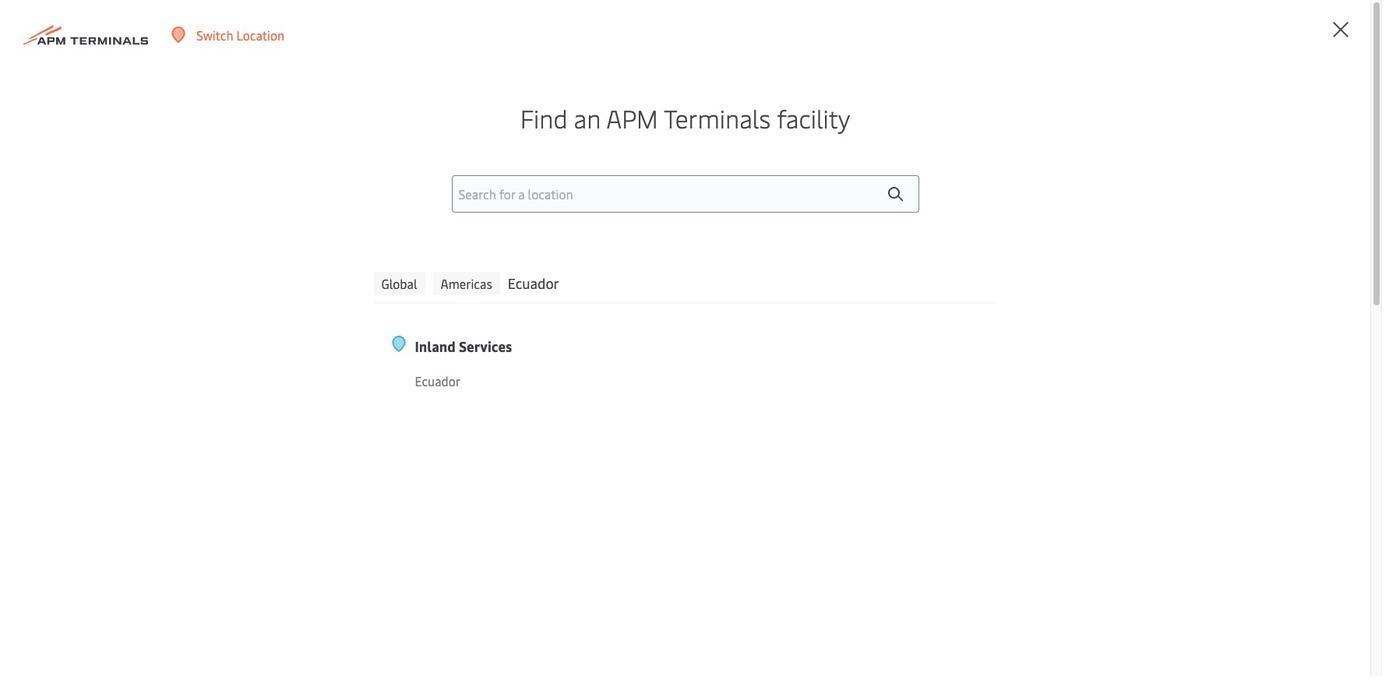 Task type: describe. For each thing, give the bounding box(es) containing it.
ecuador inside apm terminals inland services ecuador
[[886, 348, 1049, 410]]

services inside apm terminals inland services ecuador
[[1021, 295, 1184, 357]]

0 vertical spatial terminals
[[664, 101, 771, 135]]

ecuador for ecuador button
[[508, 274, 559, 293]]

inland inside apm terminals inland services ecuador
[[886, 295, 1009, 357]]

/
[[1249, 14, 1254, 32]]

apm terminals inland services ecuador
[[886, 242, 1184, 410]]

0 horizontal spatial inland
[[415, 337, 456, 356]]

location
[[237, 26, 285, 43]]

Search for a location search field
[[452, 176, 919, 213]]

global
[[382, 275, 417, 292]]

terminals inside apm terminals inland services ecuador
[[990, 242, 1183, 304]]

find an apm terminals facility
[[520, 101, 851, 135]]

americas button
[[433, 272, 500, 296]]

0 horizontal spatial services
[[459, 337, 512, 356]]

login / create account link
[[1187, 0, 1342, 46]]

apm inside apm terminals inland services ecuador
[[886, 242, 979, 304]]



Task type: vqa. For each thing, say whether or not it's contained in the screenshot.
the Terminals
yes



Task type: locate. For each thing, give the bounding box(es) containing it.
0 horizontal spatial ecuador
[[415, 373, 461, 390]]

apm
[[607, 101, 658, 135], [886, 242, 979, 304]]

1 horizontal spatial inland
[[886, 295, 1009, 357]]

ecuador for ecuador link
[[415, 373, 461, 390]]

1 horizontal spatial ecuador
[[508, 274, 559, 293]]

1 vertical spatial apm
[[886, 242, 979, 304]]

find
[[520, 101, 568, 135]]

0 horizontal spatial apm
[[607, 101, 658, 135]]

inland services
[[415, 337, 512, 356]]

an
[[574, 101, 601, 135]]

2 horizontal spatial ecuador
[[886, 348, 1049, 410]]

ecuador
[[508, 274, 559, 293], [886, 348, 1049, 410], [415, 373, 461, 390]]

1 horizontal spatial services
[[1021, 295, 1184, 357]]

facility
[[777, 101, 851, 135]]

global button
[[374, 272, 425, 296]]

services
[[1021, 295, 1184, 357], [459, 337, 512, 356]]

create
[[1257, 14, 1293, 32]]

inland
[[886, 295, 1009, 357], [415, 337, 456, 356]]

account
[[1296, 14, 1342, 32]]

switch location
[[196, 26, 285, 43]]

ecuador button
[[508, 272, 559, 296]]

ecuador link
[[415, 372, 644, 391]]

login
[[1216, 14, 1246, 32]]

0 horizontal spatial terminals
[[664, 101, 771, 135]]

1 horizontal spatial apm
[[886, 242, 979, 304]]

terminals
[[664, 101, 771, 135], [990, 242, 1183, 304]]

switch
[[196, 26, 233, 43]]

1 horizontal spatial terminals
[[990, 242, 1183, 304]]

1 vertical spatial terminals
[[990, 242, 1183, 304]]

login / create account
[[1216, 14, 1342, 32]]

0 vertical spatial apm
[[607, 101, 658, 135]]

americas
[[441, 275, 492, 292]]



